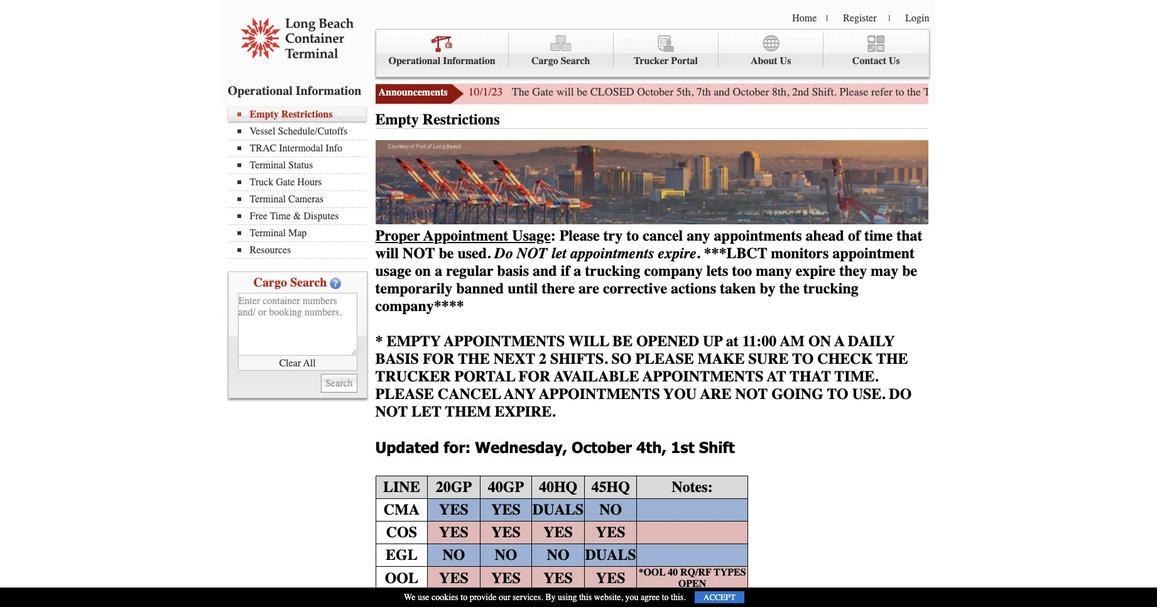 Task type: describe. For each thing, give the bounding box(es) containing it.
empty restrictions vessel schedule/cutoffs trac intermodal info terminal status truck gate hours terminal cameras free time & disputes terminal map resources
[[250, 109, 348, 256]]

proper appointment usage
[[375, 227, 551, 244]]

: please try to cancel any appointments ahead of time that will not be used.
[[375, 227, 923, 262]]

to right cookies
[[461, 592, 468, 603]]

there
[[542, 279, 575, 297]]

about us link
[[719, 33, 824, 68]]

20gp
[[436, 478, 472, 496]]

do
[[495, 244, 513, 262]]

1st
[[671, 438, 695, 456]]

0 horizontal spatial october
[[572, 438, 632, 456]]

trucker
[[375, 367, 451, 385]]

you
[[664, 385, 697, 403]]

all
[[303, 357, 316, 369]]

1 vertical spatial please
[[375, 385, 434, 403]]

home
[[793, 13, 817, 24]]

7th
[[697, 85, 711, 99]]

disputes
[[304, 211, 339, 222]]

temporarily
[[375, 279, 453, 297]]

2 terminal from the top
[[250, 194, 286, 205]]

terminal map link
[[237, 227, 366, 239]]

free time & disputes link
[[237, 211, 366, 222]]

be inside ". ***lbct monitors appointment usage on a regular basis and if a trucking company lets too many expire they may be temporarily banned until there are corrective actions taken by the trucking company****"
[[903, 262, 918, 279]]

to right refer
[[896, 85, 905, 99]]

please inside the : please try to cancel any appointments ahead of time that will not be used.
[[560, 227, 600, 244]]

cos
[[386, 524, 417, 541]]

banned
[[456, 279, 504, 297]]

proper
[[375, 227, 420, 244]]

map
[[288, 227, 307, 239]]

2 horizontal spatial october
[[733, 85, 770, 99]]

no down 45hq
[[600, 501, 622, 519]]

empty for empty restrictions vessel schedule/cutoffs trac intermodal info terminal status truck gate hours terminal cameras free time & disputes terminal map resources
[[250, 109, 279, 120]]

the
[[512, 85, 530, 99]]

cargo search link
[[509, 33, 614, 68]]

terminal status link
[[237, 160, 366, 171]]

time
[[865, 227, 893, 244]]

***lbct
[[704, 244, 768, 262]]

40gp
[[488, 478, 524, 496]]

1 vertical spatial search
[[290, 275, 327, 290]]

be inside the : please try to cancel any appointments ahead of time that will not be used.
[[439, 244, 454, 262]]

appointments inside the : please try to cancel any appointments ahead of time that will not be used.
[[714, 227, 802, 244]]

further
[[1070, 85, 1101, 99]]

try
[[604, 227, 623, 244]]

menu bar containing operational information
[[375, 29, 930, 77]]

1 horizontal spatial gate
[[532, 85, 554, 99]]

0 horizontal spatial for
[[423, 350, 455, 367]]

search inside "menu bar"
[[561, 55, 590, 67]]

if
[[561, 262, 570, 279]]

ahead
[[806, 227, 845, 244]]

make
[[698, 350, 745, 367]]

any
[[504, 385, 536, 403]]

provide
[[470, 592, 497, 603]]

portal
[[671, 55, 698, 67]]

1 | from the left
[[827, 13, 828, 24]]

am
[[780, 332, 805, 350]]

us for contact us
[[889, 55, 900, 67]]

empty for empty restrictions
[[375, 111, 419, 128]]

a
[[835, 332, 845, 350]]

too
[[732, 262, 752, 279]]

time
[[270, 211, 291, 222]]

5th,
[[677, 85, 694, 99]]

0 horizontal spatial operational
[[228, 84, 293, 98]]

shift.
[[812, 85, 837, 99]]

hours inside empty restrictions vessel schedule/cutoffs trac intermodal info terminal status truck gate hours terminal cameras free time & disputes terminal map resources
[[297, 177, 322, 188]]

announcements
[[379, 87, 448, 98]]

free
[[250, 211, 268, 222]]

egl
[[386, 546, 418, 564]]

0 horizontal spatial cargo
[[254, 275, 287, 290]]

types
[[714, 567, 746, 578]]

and for october
[[714, 85, 730, 99]]

not left let
[[517, 244, 548, 262]]

contact
[[853, 55, 887, 67]]

accept button
[[695, 591, 745, 603]]

1 the from the left
[[458, 350, 490, 367]]

empty restrictions link
[[237, 109, 366, 120]]

. ***lbct monitors appointment usage on a regular basis and if a trucking company lets too many expire they may be temporarily banned until there are corrective actions taken by the trucking company****
[[375, 244, 918, 315]]

1 horizontal spatial trucking
[[804, 279, 859, 297]]

ool
[[385, 569, 418, 587]]

&
[[293, 211, 301, 222]]

1 horizontal spatial please
[[636, 350, 694, 367]]

*ool 40 rq/rf types open
[[639, 567, 746, 589]]

trucker portal link
[[614, 33, 719, 68]]

about
[[751, 55, 778, 67]]

that
[[790, 367, 831, 385]]

login link
[[906, 13, 930, 24]]

until
[[508, 279, 538, 297]]

are
[[579, 279, 599, 297]]

1 horizontal spatial october
[[637, 85, 674, 99]]

updated
[[375, 438, 439, 456]]

company****
[[375, 297, 464, 315]]

empty restrictions
[[375, 111, 500, 128]]

intermodal
[[279, 143, 323, 154]]

2 a from the left
[[574, 262, 582, 279]]

1 vertical spatial information
[[296, 84, 362, 98]]

this.
[[671, 592, 686, 603]]

restrictions for empty restrictions
[[423, 111, 500, 128]]

daily
[[848, 332, 895, 350]]

:
[[551, 227, 556, 244]]

regular
[[446, 262, 494, 279]]

web
[[1008, 85, 1027, 99]]

check
[[818, 350, 873, 367]]

at
[[767, 367, 786, 385]]

2nd
[[792, 85, 809, 99]]

no up our
[[495, 546, 517, 564]]

no up cookies
[[443, 546, 465, 564]]

appointments up por​tal at bottom left
[[444, 332, 565, 350]]

login
[[906, 13, 930, 24]]

they
[[840, 262, 867, 279]]

to inside the : please try to cancel any appointments ahead of time that will not be used.
[[627, 227, 639, 244]]

1 horizontal spatial will
[[557, 85, 574, 99]]

truck inside empty restrictions vessel schedule/cutoffs trac intermodal info terminal status truck gate hours terminal cameras free time & disputes terminal map resources
[[250, 177, 273, 188]]

taken
[[720, 279, 756, 297]]

0 horizontal spatial trucking
[[585, 262, 641, 279]]

*
[[375, 332, 383, 350]]

open
[[679, 578, 706, 589]]

website,
[[594, 592, 623, 603]]

menu bar containing empty restrictions
[[228, 107, 372, 259]]

0 horizontal spatial duals
[[533, 501, 584, 519]]



Task type: vqa. For each thing, say whether or not it's contained in the screenshot.
14th and
no



Task type: locate. For each thing, give the bounding box(es) containing it.
11:00
[[743, 332, 777, 350]]

not inside the : please try to cancel any appointments ahead of time that will not be used.
[[403, 244, 435, 262]]

to left use. at the right of the page
[[827, 385, 849, 403]]

appointments up "corrective" in the top of the page
[[570, 244, 654, 262]]

restrictions inside empty restrictions vessel schedule/cutoffs trac intermodal info terminal status truck gate hours terminal cameras free time & disputes terminal map resources
[[281, 109, 333, 120]]

0 horizontal spatial us
[[780, 55, 791, 67]]

10/1/23 the gate will be closed october 5th, 7th and october 8th, 2nd shift. please refer to the truck gate hours web page for further gate details f
[[468, 85, 1158, 99]]

1 vertical spatial operational information
[[228, 84, 362, 98]]

let
[[552, 244, 567, 262]]

| left "login" link
[[889, 13, 891, 24]]

1 horizontal spatial |
[[889, 13, 891, 24]]

1 vertical spatial the
[[780, 279, 800, 297]]

1 horizontal spatial operational information
[[389, 55, 496, 67]]

2 horizontal spatial be
[[903, 262, 918, 279]]

not up temporarily
[[403, 244, 435, 262]]

used.
[[458, 244, 491, 262]]

cma
[[384, 501, 420, 519]]

this
[[579, 592, 592, 603]]

1 horizontal spatial menu bar
[[375, 29, 930, 77]]

empty down announcements
[[375, 111, 419, 128]]

0 horizontal spatial empty
[[250, 109, 279, 120]]

use.
[[853, 385, 886, 403]]

for:
[[444, 438, 471, 456]]

0 vertical spatial operational
[[389, 55, 441, 67]]

us right the about
[[780, 55, 791, 67]]

1 vertical spatial and
[[533, 262, 557, 279]]

please left refer
[[840, 85, 869, 99]]

1 vertical spatial operational
[[228, 84, 293, 98]]

for up expire.
[[519, 367, 551, 385]]

0 horizontal spatial a
[[435, 262, 443, 279]]

search
[[561, 55, 590, 67], [290, 275, 327, 290]]

1 horizontal spatial and
[[714, 85, 730, 99]]

the inside ". ***lbct monitors appointment usage on a regular basis and if a trucking company lets too many expire they may be temporarily banned until there are corrective actions taken by the trucking company****"
[[780, 279, 800, 297]]

| right home link
[[827, 13, 828, 24]]

1 horizontal spatial a
[[574, 262, 582, 279]]

lets
[[707, 262, 729, 279]]

operational up announcements
[[389, 55, 441, 67]]

not right are
[[736, 385, 768, 403]]

rq/rf
[[681, 567, 712, 578]]

home link
[[793, 13, 817, 24]]

0 horizontal spatial search
[[290, 275, 327, 290]]

empty up vessel
[[250, 109, 279, 120]]

1 horizontal spatial be
[[577, 85, 588, 99]]

8th,
[[772, 85, 790, 99]]

0 vertical spatial cargo
[[532, 55, 558, 67]]

basis
[[375, 350, 419, 367]]

0 horizontal spatial please
[[560, 227, 600, 244]]

0 horizontal spatial will
[[375, 244, 399, 262]]

restrictions up vessel schedule/cutoffs link
[[281, 109, 333, 120]]

october
[[637, 85, 674, 99], [733, 85, 770, 99], [572, 438, 632, 456]]

appointment
[[424, 227, 509, 244]]

and left if
[[533, 262, 557, 279]]

menu bar
[[375, 29, 930, 77], [228, 107, 372, 259]]

and for if
[[533, 262, 557, 279]]

be
[[577, 85, 588, 99], [439, 244, 454, 262], [903, 262, 918, 279]]

0 vertical spatial terminal
[[250, 160, 286, 171]]

details
[[1125, 85, 1155, 99]]

the up 'cancel'
[[458, 350, 490, 367]]

vessel schedule/cutoffs link
[[237, 126, 366, 137]]

0 vertical spatial will
[[557, 85, 574, 99]]

will left on in the top of the page
[[375, 244, 399, 262]]

gate down the status
[[276, 177, 295, 188]]

truck
[[924, 85, 950, 99], [250, 177, 273, 188]]

1 vertical spatial hours
[[297, 177, 322, 188]]

operational inside "menu bar"
[[389, 55, 441, 67]]

that
[[897, 227, 923, 244]]

0 horizontal spatial truck
[[250, 177, 273, 188]]

terminal up free
[[250, 194, 286, 205]]

cargo search
[[532, 55, 590, 67], [254, 275, 327, 290]]

2 us from the left
[[889, 55, 900, 67]]

0 horizontal spatial cargo search
[[254, 275, 327, 290]]

next
[[494, 350, 536, 367]]

truck right refer
[[924, 85, 950, 99]]

2 vertical spatial terminal
[[250, 227, 286, 239]]

do not let appointments expire
[[495, 244, 697, 262]]

0 horizontal spatial gate
[[276, 177, 295, 188]]

empty inside empty restrictions vessel schedule/cutoffs trac intermodal info terminal status truck gate hours terminal cameras free time & disputes terminal map resources
[[250, 109, 279, 120]]

0 horizontal spatial to
[[793, 350, 814, 367]]

1 horizontal spatial expire
[[796, 262, 836, 279]]

0 vertical spatial duals
[[533, 501, 584, 519]]

terminal down trac
[[250, 160, 286, 171]]

1 horizontal spatial to
[[827, 385, 849, 403]]

page
[[1030, 85, 1051, 99]]

appointments
[[444, 332, 565, 350], [643, 367, 764, 385], [539, 385, 660, 403]]

0 vertical spatial hours
[[977, 85, 1005, 99]]

us inside about us link
[[780, 55, 791, 67]]

restrictions
[[281, 109, 333, 120], [423, 111, 500, 128]]

0 horizontal spatial menu bar
[[228, 107, 372, 259]]

terminal up resources at the top of the page
[[250, 227, 286, 239]]

1 vertical spatial cargo
[[254, 275, 287, 290]]

duals down "40hq"
[[533, 501, 584, 519]]

hours left web
[[977, 85, 1005, 99]]

no up by
[[547, 546, 570, 564]]

2 | from the left
[[889, 13, 891, 24]]

information
[[443, 55, 496, 67], [296, 84, 362, 98]]

appointments down up
[[643, 367, 764, 385]]

going
[[772, 385, 824, 403]]

truck down trac
[[250, 177, 273, 188]]

0 horizontal spatial the
[[780, 279, 800, 297]]

1 us from the left
[[780, 55, 791, 67]]

us inside contact us link
[[889, 55, 900, 67]]

at
[[726, 332, 739, 350]]

0 vertical spatial information
[[443, 55, 496, 67]]

please right :
[[560, 227, 600, 244]]

Enter container numbers and/ or booking numbers.  text field
[[238, 293, 357, 356]]

1 vertical spatial terminal
[[250, 194, 286, 205]]

opened
[[637, 332, 699, 350]]

1 horizontal spatial hours
[[977, 85, 1005, 99]]

gate left web
[[953, 85, 975, 99]]

us for about us
[[780, 55, 791, 67]]

truck gate hours link
[[237, 177, 366, 188]]

operational information up announcements
[[389, 55, 496, 67]]

1 horizontal spatial cargo search
[[532, 55, 590, 67]]

trucking down try
[[585, 262, 641, 279]]

operational information link
[[376, 33, 509, 68]]

1 horizontal spatial restrictions
[[423, 111, 500, 128]]

expire inside ". ***lbct monitors appointment usage on a regular basis and if a trucking company lets too many expire they may be temporarily banned until there are corrective actions taken by the trucking company****"
[[796, 262, 836, 279]]

1 horizontal spatial information
[[443, 55, 496, 67]]

cargo search inside "menu bar"
[[532, 55, 590, 67]]

0 horizontal spatial operational information
[[228, 84, 362, 98]]

monitors
[[771, 244, 829, 262]]

accept
[[704, 593, 736, 602]]

us right contact
[[889, 55, 900, 67]]

operational information inside "menu bar"
[[389, 55, 496, 67]]

1 horizontal spatial for
[[519, 367, 551, 385]]

operational information up 'empty restrictions' link
[[228, 84, 362, 98]]

0 vertical spatial and
[[714, 85, 730, 99]]

will down cargo search link
[[557, 85, 574, 99]]

1 vertical spatial menu bar
[[228, 107, 372, 259]]

1 horizontal spatial search
[[561, 55, 590, 67]]

gate right the at the left top
[[532, 85, 554, 99]]

gate
[[1103, 85, 1122, 99]]

10/1/23
[[468, 85, 503, 99]]

refer
[[872, 85, 893, 99]]

trucker portal
[[634, 55, 698, 67]]

0 horizontal spatial appointments
[[570, 244, 654, 262]]

the right by
[[780, 279, 800, 297]]

0 vertical spatial menu bar
[[375, 29, 930, 77]]

updated for: wednesday, october 4th, 1st shift
[[375, 438, 735, 456]]

0 vertical spatial operational information
[[389, 55, 496, 67]]

register link
[[843, 13, 877, 24]]

information inside "menu bar"
[[443, 55, 496, 67]]

and inside ". ***lbct monitors appointment usage on a regular basis and if a trucking company lets too many expire they may be temporarily banned until there are corrective actions taken by the trucking company****"
[[533, 262, 557, 279]]

1 horizontal spatial please
[[840, 85, 869, 99]]

duals up 'website,' on the bottom right of the page
[[585, 546, 636, 564]]

.
[[697, 244, 700, 262]]

the right refer
[[907, 85, 921, 99]]

to right try
[[627, 227, 639, 244]]

0 vertical spatial please
[[636, 350, 694, 367]]

0 vertical spatial to
[[793, 350, 814, 367]]

a right on in the top of the page
[[435, 262, 443, 279]]

2 horizontal spatial gate
[[953, 85, 975, 99]]

not left 'let'
[[375, 403, 408, 420]]

1 vertical spatial will
[[375, 244, 399, 262]]

be right may on the right top of page
[[903, 262, 918, 279]]

we
[[404, 592, 416, 603]]

be left used.
[[439, 244, 454, 262]]

time.
[[835, 367, 879, 385]]

1 vertical spatial please
[[560, 227, 600, 244]]

40hq
[[539, 478, 578, 496]]

cargo inside "menu bar"
[[532, 55, 558, 67]]

appointments
[[714, 227, 802, 244], [570, 244, 654, 262]]

1 horizontal spatial us
[[889, 55, 900, 67]]

0 vertical spatial truck
[[924, 85, 950, 99]]

1 vertical spatial to
[[827, 385, 849, 403]]

on
[[415, 262, 431, 279]]

expire
[[658, 244, 697, 262], [796, 262, 836, 279]]

october left 5th,
[[637, 85, 674, 99]]

information up 'empty restrictions' link
[[296, 84, 362, 98]]

restrictions down 10/1/23
[[423, 111, 500, 128]]

october up 45hq
[[572, 438, 632, 456]]

terminal cameras link
[[237, 194, 366, 205]]

a right if
[[574, 262, 582, 279]]

shift
[[699, 438, 735, 456]]

0 vertical spatial search
[[561, 55, 590, 67]]

0 horizontal spatial the
[[458, 350, 490, 367]]

information up 10/1/23
[[443, 55, 496, 67]]

of
[[848, 227, 861, 244]]

be left closed
[[577, 85, 588, 99]]

will
[[569, 332, 609, 350]]

appointment
[[833, 244, 915, 262]]

us
[[780, 55, 791, 67], [889, 55, 900, 67]]

1 horizontal spatial appointments
[[714, 227, 802, 244]]

2 the from the left
[[877, 350, 908, 367]]

1 vertical spatial duals
[[585, 546, 636, 564]]

agree
[[641, 592, 660, 603]]

the up do
[[877, 350, 908, 367]]

1 horizontal spatial cargo
[[532, 55, 558, 67]]

0 horizontal spatial be
[[439, 244, 454, 262]]

0 horizontal spatial |
[[827, 13, 828, 24]]

3 terminal from the top
[[250, 227, 286, 239]]

1 vertical spatial truck
[[250, 177, 273, 188]]

clear
[[279, 357, 301, 369]]

0 horizontal spatial restrictions
[[281, 109, 333, 120]]

0 horizontal spatial information
[[296, 84, 362, 98]]

40
[[668, 567, 678, 578]]

1 horizontal spatial empty
[[375, 111, 419, 128]]

wednesday,
[[475, 438, 568, 456]]

hours up cameras on the top left of page
[[297, 177, 322, 188]]

resources
[[250, 244, 291, 256]]

many
[[756, 262, 792, 279]]

por​tal
[[455, 367, 515, 385]]

operational up vessel
[[228, 84, 293, 98]]

be
[[613, 332, 633, 350]]

0 horizontal spatial expire
[[658, 244, 697, 262]]

please up you
[[636, 350, 694, 367]]

restrictions for empty restrictions vessel schedule/cutoffs trac intermodal info terminal status truck gate hours terminal cameras free time & disputes terminal map resources
[[281, 109, 333, 120]]

actions
[[671, 279, 716, 297]]

appointments up too
[[714, 227, 802, 244]]

will inside the : please try to cancel any appointments ahead of time that will not be used.
[[375, 244, 399, 262]]

available
[[554, 367, 639, 385]]

None submit
[[321, 374, 357, 393]]

1 a from the left
[[435, 262, 443, 279]]

0 vertical spatial please
[[840, 85, 869, 99]]

0 horizontal spatial hours
[[297, 177, 322, 188]]

may
[[871, 262, 899, 279]]

1 horizontal spatial operational
[[389, 55, 441, 67]]

1 horizontal spatial truck
[[924, 85, 950, 99]]

usage
[[375, 262, 412, 279]]

status
[[288, 160, 313, 171]]

vessel
[[250, 126, 275, 137]]

please down basis
[[375, 385, 434, 403]]

1 horizontal spatial the
[[877, 350, 908, 367]]

cancel
[[643, 227, 683, 244]]

trucking down monitors
[[804, 279, 859, 297]]

1 terminal from the top
[[250, 160, 286, 171]]

0 horizontal spatial please
[[375, 385, 434, 403]]

for right basis
[[423, 350, 455, 367]]

to right at
[[793, 350, 814, 367]]

gate inside empty restrictions vessel schedule/cutoffs trac intermodal info terminal status truck gate hours terminal cameras free time & disputes terminal map resources
[[276, 177, 295, 188]]

usage
[[512, 227, 551, 244]]

1 horizontal spatial duals
[[585, 546, 636, 564]]

contact us link
[[824, 33, 929, 68]]

4th,
[[636, 438, 667, 456]]

and
[[714, 85, 730, 99], [533, 262, 557, 279]]

0 horizontal spatial and
[[533, 262, 557, 279]]

october left 8th, on the right of page
[[733, 85, 770, 99]]

0 vertical spatial the
[[907, 85, 921, 99]]

1 vertical spatial cargo search
[[254, 275, 327, 290]]

1 horizontal spatial the
[[907, 85, 921, 99]]

appointments down shifts.
[[539, 385, 660, 403]]

to left this.
[[662, 592, 669, 603]]

0 vertical spatial cargo search
[[532, 55, 590, 67]]

* empty appointments will be opened up at 11:00 am on a daily basis for the next 2 shifts.  so please make sure to check the trucker por​tal for available appointments at that time. please cancel any appointments you are not going to use.  do not let them expire.
[[375, 332, 912, 420]]

for
[[423, 350, 455, 367], [519, 367, 551, 385]]

cargo
[[532, 55, 558, 67], [254, 275, 287, 290]]

will
[[557, 85, 574, 99], [375, 244, 399, 262]]

and right 7th
[[714, 85, 730, 99]]



